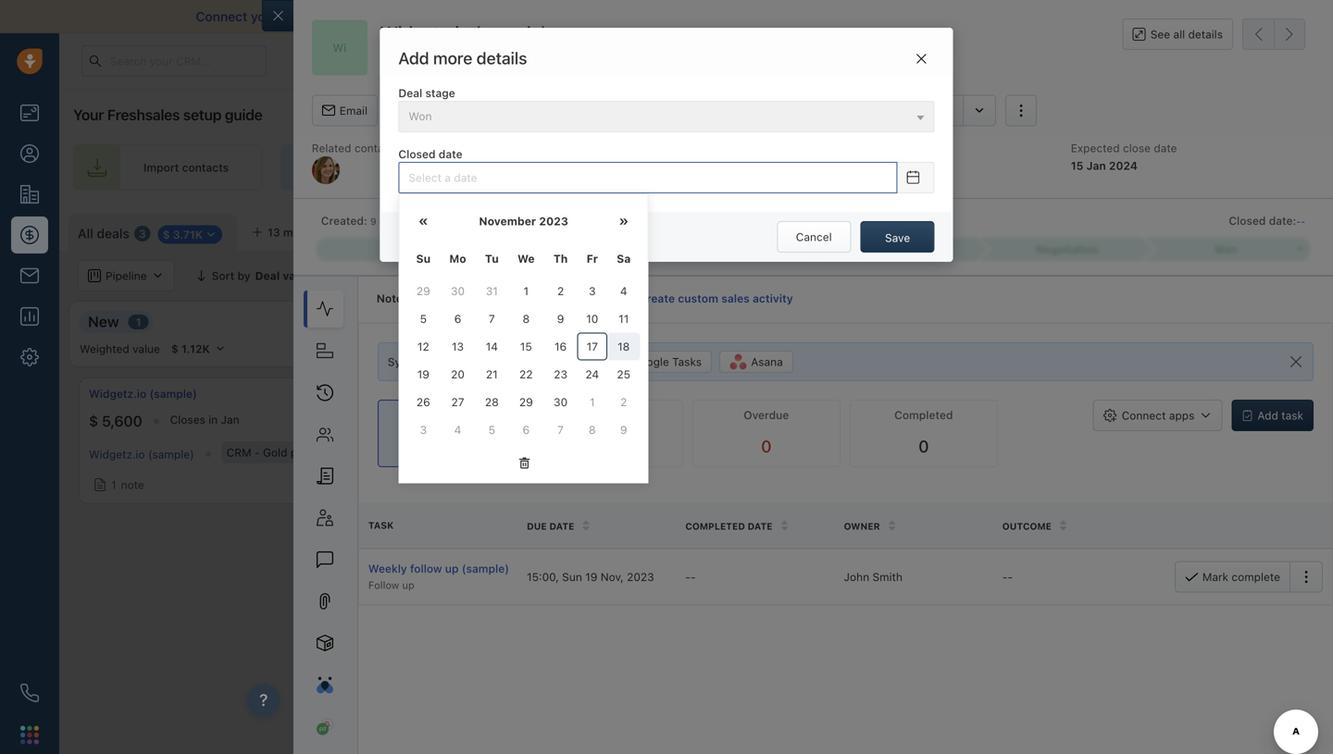 Task type: locate. For each thing, give the bounding box(es) containing it.
2 horizontal spatial 9
[[620, 424, 627, 437]]

acme inc (sample) link down 100
[[390, 446, 487, 459]]

closed left date:
[[1229, 214, 1266, 227]]

follow
[[368, 580, 399, 592]]

import deals
[[1126, 223, 1193, 236]]

settings
[[1037, 223, 1082, 236]]

google tasks
[[632, 356, 702, 369]]

add task button
[[1232, 400, 1314, 432]]

Search field
[[1233, 260, 1326, 292]]

7 up 14
[[489, 313, 495, 326]]

inc down 100
[[422, 446, 438, 459]]

widgetz.io (sample) link inside 'dialog'
[[565, 159, 675, 172]]

sync
[[388, 356, 414, 369]]

2 horizontal spatial add deal
[[1268, 223, 1315, 236]]

1 vertical spatial 30
[[554, 396, 568, 409]]

13 more...
[[268, 226, 321, 239]]

your for your freshsales setup guide
[[73, 106, 104, 124]]

in for closes in jan
[[209, 413, 218, 426]]

1 horizontal spatial 9
[[557, 313, 564, 326]]

deals up forecasting
[[1164, 223, 1193, 236]]

quotas
[[1085, 269, 1124, 282]]

close image
[[1306, 12, 1315, 21]]

0 vertical spatial 5,600
[[392, 59, 429, 74]]

0 horizontal spatial 6
[[454, 313, 461, 326]]

$ 5,600 left closes in jan
[[89, 413, 142, 430]]

connect your mailbox link
[[196, 9, 332, 24]]

import up quotas and forecasting
[[1126, 223, 1161, 236]]

in for bring in website leads
[[383, 161, 392, 174]]

0 vertical spatial tasks
[[445, 292, 476, 305]]

1 horizontal spatial create
[[1074, 161, 1110, 174]]

john smith down owner
[[844, 571, 903, 584]]

2 ( from the left
[[566, 292, 570, 305]]

0 horizontal spatial team
[[650, 161, 677, 174]]

(sample) up closes in jan
[[150, 388, 197, 401]]

create inside widgetz.io (sample) 'dialog'
[[639, 292, 675, 305]]

notes ( 1 )
[[377, 292, 427, 305]]

smith down add product button
[[848, 159, 879, 172]]

2 acme inc (sample) from the top
[[390, 446, 487, 459]]

6 down the tasks 1 )
[[454, 313, 461, 326]]

0 vertical spatial 29
[[417, 285, 430, 298]]

your down add product button
[[898, 161, 922, 174]]

1 vertical spatial 5
[[489, 424, 495, 437]]

19 inside widgetz.io (sample) 'dialog'
[[585, 571, 598, 584]]

0 horizontal spatial create
[[639, 292, 675, 305]]

bring in website leads link
[[281, 144, 502, 191]]

2 horizontal spatial import
[[1126, 223, 1161, 236]]

0 horizontal spatial 4
[[454, 424, 462, 437]]

2 closes from the left
[[456, 413, 491, 426]]

0 vertical spatial jan
[[1087, 159, 1106, 172]]

google
[[632, 356, 669, 369]]

( for notes
[[412, 292, 416, 305]]

1 horizontal spatial closed
[[1229, 214, 1266, 227]]

1 vertical spatial 2023
[[627, 571, 654, 584]]

1 horizontal spatial closes
[[456, 413, 491, 426]]

1 horizontal spatial apps
[[1169, 409, 1195, 422]]

0 horizontal spatial closed
[[399, 148, 436, 161]]

your for your trial ends in 21 days
[[827, 55, 849, 67]]

freshsales
[[107, 106, 180, 124]]

add inside button
[[889, 104, 909, 117]]

1 horizontal spatial 8
[[589, 424, 596, 437]]

deals right all
[[97, 226, 130, 241]]

trial
[[852, 55, 871, 67]]

details for add more details
[[477, 48, 527, 68]]

13 inside button
[[268, 226, 280, 239]]

2 vertical spatial 3
[[420, 424, 427, 437]]

1 horizontal spatial tasks
[[672, 356, 702, 369]]

leads right route
[[853, 161, 882, 174]]

26
[[417, 396, 430, 409]]

details right more
[[477, 48, 527, 68]]

1 horizontal spatial 29
[[519, 396, 533, 409]]

create for create custom sales activity
[[639, 292, 675, 305]]

1 -- from the left
[[686, 571, 696, 584]]

24
[[586, 368, 599, 381]]

create down the expected at top
[[1074, 161, 1110, 174]]

jan inside expected close date 15 jan 2024
[[1087, 159, 1106, 172]]

19
[[417, 368, 430, 381], [585, 571, 598, 584]]

days down so
[[926, 55, 948, 67]]

all right see
[[1174, 28, 1185, 41]]

1 vertical spatial all
[[1174, 28, 1185, 41]]

(sample) inside "weekly follow up (sample) follow up"
[[462, 562, 509, 575]]

1 horizontal spatial connect
[[1122, 409, 1166, 422]]

0 horizontal spatial 19
[[417, 368, 430, 381]]

0 horizontal spatial to
[[332, 9, 345, 24]]

route leads to your team
[[819, 161, 952, 174]]

your left "trial"
[[827, 55, 849, 67]]

all deals link
[[78, 225, 130, 243]]

0 horizontal spatial deals
[[97, 226, 130, 241]]

team right invite
[[650, 161, 677, 174]]

5,600 left closes in jan
[[102, 413, 142, 430]]

(sample) down 20
[[442, 388, 490, 401]]

1 vertical spatial acme inc (sample)
[[390, 446, 487, 459]]

your left freshsales
[[73, 106, 104, 124]]

1 vertical spatial days
[[379, 216, 400, 227]]

0 horizontal spatial 15
[[520, 341, 532, 353]]

up
[[445, 562, 459, 575], [402, 580, 415, 592]]

acme up $ 100
[[390, 388, 420, 401]]

closed up website on the left top
[[399, 148, 436, 161]]

add left task
[[1258, 409, 1279, 422]]

1 vertical spatial 9
[[557, 313, 564, 326]]

22
[[520, 368, 533, 381]]

details
[[1189, 28, 1223, 41], [477, 48, 527, 68]]

details right see
[[1189, 28, 1223, 41]]

21 right the ends
[[912, 55, 923, 67]]

closed for closed date: --
[[1229, 214, 1266, 227]]

deals for import
[[1164, 223, 1193, 236]]

container_wx8msf4aqz5i3rn1 image inside "settings" popup button
[[1020, 223, 1033, 236]]

and right quotas
[[1127, 269, 1147, 282]]

all up your trial ends in 21 days
[[815, 9, 829, 24]]

improve
[[348, 9, 397, 24]]

closes in nov
[[456, 413, 528, 426]]

5,600 up deal
[[392, 59, 429, 74]]

1 vertical spatial john smith
[[844, 571, 903, 584]]

$ 5,600 up deal
[[380, 59, 429, 74]]

1 vertical spatial and
[[1127, 269, 1147, 282]]

jan up "crm"
[[221, 413, 240, 426]]

(sample) down the "closes in nov" at the bottom left of page
[[441, 446, 487, 459]]

product
[[913, 104, 954, 117]]

1 ( from the left
[[412, 292, 416, 305]]

16
[[555, 341, 567, 353]]

) down the tu
[[489, 292, 494, 305]]

1 horizontal spatial --
[[1003, 571, 1013, 584]]

john down owner
[[844, 571, 870, 584]]

1 inside button
[[357, 269, 362, 282]]

3 right all deals link
[[139, 227, 146, 240]]

29
[[417, 285, 430, 298], [519, 396, 533, 409]]

with
[[474, 356, 496, 369]]

import deals button
[[1101, 214, 1202, 245]]

1 leads from the left
[[440, 161, 469, 174]]

acme inc (sample) down 100
[[390, 446, 487, 459]]

0 horizontal spatial $ 5,600
[[89, 413, 142, 430]]

to right route
[[885, 161, 895, 174]]

3 up the 10
[[589, 285, 596, 298]]

8 down 24 at left
[[589, 424, 596, 437]]

phone element
[[11, 675, 48, 712]]

new
[[88, 313, 119, 331]]

0 vertical spatial $ 5,600
[[380, 59, 429, 74]]

mark complete button
[[1175, 561, 1290, 593]]

date inside add more details "dialog"
[[439, 148, 463, 161]]

your up "trial"
[[833, 9, 860, 24]]

related contact
[[312, 142, 394, 155]]

up down follow
[[402, 580, 415, 592]]

0 vertical spatial acme
[[390, 388, 420, 401]]

import inside 'button'
[[1126, 223, 1161, 236]]

route leads to your team link
[[748, 144, 985, 191]]

5,600
[[392, 59, 429, 74], [102, 413, 142, 430]]

add right container_wx8msf4aqz5i3rn1 image
[[796, 399, 818, 412]]

sync your tasks with your favorite apps
[[388, 356, 593, 369]]

import all your sales data link
[[771, 9, 929, 24]]

1 note for $ 5,600
[[111, 479, 144, 492]]

expected close date 15 jan 2024
[[1071, 142, 1177, 172]]

and
[[482, 9, 505, 24], [1127, 269, 1147, 282]]

1 horizontal spatial 2023
[[627, 571, 654, 584]]

1 horizontal spatial to
[[885, 161, 895, 174]]

nov
[[507, 413, 528, 426]]

0 horizontal spatial apps
[[568, 356, 593, 369]]

closed
[[399, 148, 436, 161], [1229, 214, 1266, 227]]

(sample) down closes in jan
[[148, 448, 194, 461]]

and left enable
[[482, 9, 505, 24]]

21
[[912, 55, 923, 67], [486, 368, 498, 381]]

scratch.
[[1120, 9, 1170, 24]]

$ for techcave (sam
[[1261, 413, 1271, 430]]

apps
[[568, 356, 593, 369], [1169, 409, 1195, 422]]

1 vertical spatial 3
[[589, 285, 596, 298]]

13 more... button
[[242, 219, 331, 245]]

9 right the o
[[371, 216, 377, 227]]

tasks left 31
[[445, 292, 476, 305]]

outcome
[[1003, 521, 1052, 532]]

in inside "link"
[[383, 161, 392, 174]]

0 vertical spatial 4
[[620, 285, 627, 298]]

9
[[371, 216, 377, 227], [557, 313, 564, 326], [620, 424, 627, 437]]

freshworks switcher image
[[20, 726, 39, 745]]

add inside button
[[1268, 223, 1289, 236]]

21 up 28 at the left
[[486, 368, 498, 381]]

closed inside add more details "dialog"
[[399, 148, 436, 161]]

previous month image
[[418, 215, 429, 228]]

(sample) left 15:00,
[[462, 562, 509, 575]]

0 vertical spatial john
[[818, 159, 845, 172]]

15 up the favorite
[[520, 341, 532, 353]]

1 horizontal spatial note
[[422, 475, 445, 488]]

completed
[[895, 409, 953, 422], [686, 521, 745, 532]]

add up deal
[[399, 48, 429, 68]]

1 horizontal spatial sales
[[863, 9, 895, 24]]

connect for connect apps
[[1122, 409, 1166, 422]]

add deal inside button
[[1268, 223, 1315, 236]]

0 vertical spatial 15
[[1071, 159, 1084, 172]]

your
[[251, 9, 278, 24], [833, 9, 860, 24], [623, 161, 647, 174], [898, 161, 922, 174], [417, 356, 440, 369], [499, 356, 522, 369]]

1 vertical spatial 7
[[558, 424, 564, 437]]

1 vertical spatial 2
[[621, 396, 627, 409]]

website
[[395, 161, 437, 174]]

30 down mo
[[451, 285, 465, 298]]

to left start
[[1040, 9, 1052, 24]]

3,200
[[1274, 413, 1315, 430]]

products
[[538, 446, 584, 459]]

import inside 'link'
[[144, 161, 179, 174]]

( right meetings
[[566, 292, 570, 305]]

add left product
[[889, 104, 909, 117]]

15:00,
[[527, 571, 559, 584]]

all
[[78, 226, 93, 241]]

import left "contacts"
[[144, 161, 179, 174]]

save button
[[861, 222, 935, 253]]

0 horizontal spatial your
[[73, 106, 104, 124]]

1 vertical spatial jan
[[221, 413, 240, 426]]

( right the notes
[[412, 292, 416, 305]]

27
[[451, 396, 464, 409]]

9 up 16
[[557, 313, 564, 326]]

sales inside create sales sequence link
[[1113, 161, 1141, 174]]

) up qualification
[[422, 292, 427, 305]]

0 vertical spatial 30
[[451, 285, 465, 298]]

0 horizontal spatial 2
[[557, 285, 564, 298]]

1 horizontal spatial )
[[489, 292, 494, 305]]

meetings
[[512, 292, 563, 305]]

1 acme inc (sample) link from the top
[[390, 386, 490, 402]]

0 vertical spatial 21
[[912, 55, 923, 67]]

1 horizontal spatial $ 5,600
[[380, 59, 429, 74]]

deals inside 'button'
[[1164, 223, 1193, 236]]

add left -- link
[[1268, 223, 1289, 236]]

4 up 11
[[620, 285, 627, 298]]

2 acme from the top
[[390, 446, 419, 459]]

1 vertical spatial 6
[[523, 424, 530, 437]]

1 horizontal spatial details
[[1189, 28, 1223, 41]]

-
[[1297, 216, 1301, 227], [1301, 216, 1306, 227], [255, 446, 260, 459], [686, 571, 691, 584], [691, 571, 696, 584], [1003, 571, 1008, 584], [1008, 571, 1013, 584]]

1 horizontal spatial leads
[[853, 161, 882, 174]]

note for $ 100
[[422, 475, 445, 488]]

details inside "dialog"
[[477, 48, 527, 68]]

0 horizontal spatial 3
[[139, 227, 146, 240]]

crm - gold plan monthly (sample)
[[227, 446, 407, 459]]

owner
[[844, 521, 880, 532]]

19 right sync
[[417, 368, 430, 381]]

0 horizontal spatial sales
[[722, 292, 750, 305]]

you
[[947, 9, 969, 24]]

29 up nov
[[519, 396, 533, 409]]

1 closes from the left
[[170, 413, 205, 426]]

1 inc from the top
[[423, 388, 439, 401]]

jan down the expected at top
[[1087, 159, 1106, 172]]

apps left add task "button"
[[1169, 409, 1195, 422]]

1 horizontal spatial deals
[[1164, 223, 1193, 236]]

leads down closed date
[[440, 161, 469, 174]]

5 left nov
[[489, 424, 495, 437]]

container_wx8msf4aqz5i3rn1 image
[[681, 160, 696, 175], [1020, 223, 1033, 236], [337, 269, 350, 282], [1068, 269, 1081, 282], [394, 475, 407, 488], [94, 479, 106, 492]]

john up cancel button
[[818, 159, 845, 172]]

mark
[[1203, 571, 1229, 584]]

closed inside widgetz.io (sample) 'dialog'
[[1229, 214, 1266, 227]]

start
[[1056, 9, 1085, 24]]

1 horizontal spatial 4
[[620, 285, 627, 298]]

7 up products
[[558, 424, 564, 437]]

-- down outcome
[[1003, 571, 1013, 584]]

john smith up cancel button
[[818, 159, 879, 172]]

connect inside widgetz.io (sample) 'dialog'
[[1122, 409, 1166, 422]]

0 horizontal spatial note
[[121, 479, 144, 492]]

15 down the expected at top
[[1071, 159, 1084, 172]]

0 vertical spatial acme inc (sample)
[[390, 388, 490, 401]]

0 horizontal spatial completed
[[686, 521, 745, 532]]

create left custom
[[639, 292, 675, 305]]

contacts
[[182, 161, 229, 174]]

0 vertical spatial sales
[[863, 9, 895, 24]]

1 vertical spatial tasks
[[672, 356, 702, 369]]

up right follow
[[445, 562, 459, 575]]

november
[[479, 215, 536, 228]]

1 horizontal spatial import
[[771, 9, 812, 24]]

8 down meetings
[[523, 313, 530, 326]]

1 vertical spatial 15
[[520, 341, 532, 353]]

(sample)
[[474, 22, 548, 44], [627, 159, 675, 172], [150, 388, 197, 401], [442, 388, 490, 401], [441, 446, 487, 459], [361, 446, 407, 459], [148, 448, 194, 461], [462, 562, 509, 575]]

13 up tasks
[[452, 341, 464, 353]]

2023 up th
[[539, 215, 569, 228]]

$ inside widgetz.io (sample) 'dialog'
[[380, 59, 389, 74]]

1 note for $ 100
[[412, 475, 445, 488]]

team down product
[[925, 161, 952, 174]]

acme inc (sample) down 20
[[390, 388, 490, 401]]

0 vertical spatial connect
[[196, 9, 248, 24]]

0 vertical spatial your
[[827, 55, 849, 67]]

0
[[773, 316, 781, 329], [1031, 316, 1038, 329], [761, 437, 772, 457], [919, 437, 929, 457]]

2 down 25 on the left of the page
[[621, 396, 627, 409]]

$ 5,600 inside widgetz.io (sample) 'dialog'
[[380, 59, 429, 74]]

more
[[433, 48, 473, 68]]

deal stage
[[399, 87, 455, 99]]

$ for widgetz.io (sample)
[[89, 413, 98, 430]]

18
[[618, 341, 630, 353]]

deals for all
[[97, 226, 130, 241]]

1 filter applied
[[357, 269, 433, 282]]

create custom sales activity
[[639, 292, 793, 305]]

add inside "button"
[[1258, 409, 1279, 422]]

tasks right "google"
[[672, 356, 702, 369]]

o
[[354, 226, 362, 239]]

apps down "17"
[[568, 356, 593, 369]]

in for closes in nov
[[495, 413, 504, 426]]

closes
[[170, 413, 205, 426], [456, 413, 491, 426]]

days left ago
[[379, 216, 400, 227]]

--
[[686, 571, 696, 584], [1003, 571, 1013, 584]]

sales left data
[[863, 9, 895, 24]]

deal inside button
[[1292, 223, 1315, 236]]

2 down th
[[557, 285, 564, 298]]

smith down owner
[[873, 571, 903, 584]]

note for $ 5,600
[[121, 479, 144, 492]]

2 horizontal spatial deal
[[1292, 223, 1315, 236]]

acme inc (sample) link down 20
[[390, 386, 490, 402]]

2 ) from the left
[[489, 292, 494, 305]]

-- down 'completed date' on the right
[[686, 571, 696, 584]]

29 down applied
[[417, 285, 430, 298]]

1 horizontal spatial days
[[926, 55, 948, 67]]

related
[[312, 142, 351, 155]]

1 horizontal spatial 30
[[554, 396, 568, 409]]

1 horizontal spatial all
[[1174, 28, 1185, 41]]

plan
[[291, 446, 313, 459]]

team
[[650, 161, 677, 174], [925, 161, 952, 174]]

sequence
[[1144, 161, 1196, 174]]

details inside button
[[1189, 28, 1223, 41]]

0 horizontal spatial leads
[[440, 161, 469, 174]]

inc left 27
[[423, 388, 439, 401]]

widgetz.io (sample)
[[380, 22, 548, 44], [565, 159, 675, 172], [89, 388, 197, 401], [89, 448, 194, 461]]

6 up no
[[523, 424, 530, 437]]

1 horizontal spatial 3
[[420, 424, 427, 437]]

0 horizontal spatial (
[[412, 292, 416, 305]]

days inside created: 9 days ago
[[379, 216, 400, 227]]

Select a date text field
[[399, 162, 898, 194]]

1 horizontal spatial 6
[[523, 424, 530, 437]]

1 vertical spatial 13
[[452, 341, 464, 353]]

1 vertical spatial john
[[844, 571, 870, 584]]

2 vertical spatial 9
[[620, 424, 627, 437]]

0 vertical spatial 3
[[139, 227, 146, 240]]

1 horizontal spatial jan
[[1087, 159, 1106, 172]]

10
[[586, 313, 599, 326]]



Task type: vqa. For each thing, say whether or not it's contained in the screenshot.


Task type: describe. For each thing, give the bounding box(es) containing it.
details for see all details
[[1189, 28, 1223, 41]]

date inside expected close date 15 jan 2024
[[1154, 142, 1177, 155]]

add task
[[1258, 409, 1304, 422]]

fr
[[587, 253, 598, 265]]

asana
[[751, 356, 783, 369]]

mo
[[449, 253, 466, 265]]

enable
[[509, 9, 550, 24]]

2 -- from the left
[[1003, 571, 1013, 584]]

date for due date
[[549, 521, 575, 532]]

connect for connect your mailbox to improve deliverability and enable 2-way sync of email conversations. import all your sales data so you don't have to start from scratch.
[[196, 9, 248, 24]]

(sample) right invite
[[627, 159, 675, 172]]

$ 100
[[390, 413, 428, 430]]

quotas and forecasting
[[1085, 269, 1213, 282]]

create sales sequence
[[1074, 161, 1196, 174]]

tasks 1 )
[[445, 292, 494, 305]]

bring
[[351, 161, 379, 174]]

techcave (sam link
[[1261, 386, 1333, 402]]

sales inside widgetz.io (sample) 'dialog'
[[722, 292, 750, 305]]

13 for 13 more...
[[268, 226, 280, 239]]

mark complete
[[1203, 571, 1281, 584]]

crm
[[227, 446, 251, 459]]

import for import contacts
[[144, 161, 179, 174]]

date:
[[1269, 214, 1297, 227]]

0 horizontal spatial tasks
[[445, 292, 476, 305]]

0 vertical spatial and
[[482, 9, 505, 24]]

techcave
[[1261, 388, 1312, 401]]

1 vertical spatial widgetz.io (sample) link
[[89, 386, 197, 402]]

container_wx8msf4aqz5i3rn1 image inside invite your team link
[[681, 160, 696, 175]]

closes for $ 100
[[456, 413, 491, 426]]

100
[[403, 413, 428, 430]]

0 vertical spatial days
[[926, 55, 948, 67]]

0 vertical spatial 2023
[[539, 215, 569, 228]]

Search your CRM... text field
[[81, 45, 267, 77]]

0 vertical spatial 19
[[417, 368, 430, 381]]

closed date
[[399, 148, 463, 161]]

13 for 13
[[452, 341, 464, 353]]

import deals group
[[1101, 214, 1234, 245]]

save
[[885, 232, 910, 245]]

weekly follow up (sample) follow up
[[368, 562, 509, 592]]

weekly
[[368, 562, 407, 575]]

date for completed date
[[748, 521, 773, 532]]

connect your mailbox to improve deliverability and enable 2-way sync of email conversations. import all your sales data so you don't have to start from scratch.
[[196, 9, 1170, 24]]

closed for closed date
[[399, 148, 436, 161]]

0 vertical spatial 6
[[454, 313, 461, 326]]

forecasting
[[1150, 269, 1213, 282]]

container_wx8msf4aqz5i3rn1 image
[[779, 399, 792, 412]]

completed for completed date
[[686, 521, 745, 532]]

applied
[[394, 269, 433, 282]]

all inside see all details button
[[1174, 28, 1185, 41]]

gold
[[263, 446, 287, 459]]

(sample) up committed
[[474, 22, 548, 44]]

container_wx8msf4aqz5i3rn1 image inside 1 filter applied button
[[337, 269, 350, 282]]

2 team from the left
[[925, 161, 952, 174]]

cancel
[[796, 231, 832, 244]]

create for create sales sequence
[[1074, 161, 1110, 174]]

0 horizontal spatial 7
[[489, 313, 495, 326]]

0 horizontal spatial deal
[[821, 399, 844, 412]]

cancel button
[[777, 222, 851, 253]]

(sample) down $ 100
[[361, 446, 407, 459]]

mailbox
[[282, 9, 329, 24]]

contact
[[355, 142, 394, 155]]

20
[[451, 368, 465, 381]]

25
[[617, 368, 631, 381]]

0 horizontal spatial 21
[[486, 368, 498, 381]]

0 horizontal spatial all
[[815, 9, 829, 24]]

1 vertical spatial $ 5,600
[[89, 413, 142, 430]]

1 vertical spatial 29
[[519, 396, 533, 409]]

from
[[1088, 9, 1117, 24]]

0 vertical spatial 5
[[420, 313, 427, 326]]

1 horizontal spatial up
[[445, 562, 459, 575]]

activity
[[753, 292, 793, 305]]

1 vertical spatial up
[[402, 580, 415, 592]]

inc inside acme inc (sample) link
[[423, 388, 439, 401]]

your right the with on the left top of page
[[499, 356, 522, 369]]

your trial ends in 21 days
[[827, 55, 948, 67]]

committed
[[450, 60, 508, 73]]

5,600 inside widgetz.io (sample) 'dialog'
[[392, 59, 429, 74]]

tu
[[485, 253, 499, 265]]

add product button
[[861, 95, 963, 127]]

15 inside expected close date 15 jan 2024
[[1071, 159, 1084, 172]]

november 2023
[[479, 215, 569, 228]]

call button
[[387, 95, 444, 127]]

email
[[340, 104, 368, 117]]

bring in website leads
[[351, 161, 469, 174]]

2 acme inc (sample) link from the top
[[390, 446, 487, 459]]

phone image
[[20, 684, 39, 703]]

1 team from the left
[[650, 161, 677, 174]]

your left mailbox
[[251, 9, 278, 24]]

invite
[[591, 161, 620, 174]]

-- link
[[1297, 213, 1306, 229]]

28
[[485, 396, 499, 409]]

closes in jan
[[170, 413, 240, 426]]

1 acme from the top
[[390, 388, 420, 401]]

2 horizontal spatial to
[[1040, 9, 1052, 24]]

no products
[[520, 446, 584, 459]]

1 horizontal spatial add deal
[[1083, 399, 1130, 412]]

asana button
[[720, 351, 794, 373]]

discovery
[[687, 313, 757, 331]]

notes
[[377, 292, 409, 305]]

completed for completed
[[895, 409, 953, 422]]

2023 inside widgetz.io (sample) 'dialog'
[[627, 571, 654, 584]]

31
[[486, 285, 498, 298]]

negotiation
[[1259, 313, 1333, 331]]

techcave (sam
[[1261, 388, 1333, 401]]

closes for $ 5,600
[[170, 413, 205, 426]]

1 vertical spatial apps
[[1169, 409, 1195, 422]]

0 vertical spatial john smith
[[818, 159, 879, 172]]

2-
[[553, 9, 567, 24]]

0 horizontal spatial 29
[[417, 285, 430, 298]]

invite your team
[[591, 161, 677, 174]]

we
[[518, 253, 535, 265]]

1 horizontal spatial 5
[[489, 424, 495, 437]]

tasks inside button
[[672, 356, 702, 369]]

add more details dialog
[[380, 28, 953, 262]]

1 acme inc (sample) from the top
[[390, 388, 490, 401]]

2 vertical spatial widgetz.io (sample) link
[[89, 448, 194, 461]]

0 vertical spatial import
[[771, 9, 812, 24]]

sync
[[594, 9, 623, 24]]

follow
[[410, 562, 442, 575]]

1 vertical spatial smith
[[873, 571, 903, 584]]

see all details button
[[1123, 19, 1233, 50]]

2 leads from the left
[[853, 161, 882, 174]]

9 inside created: 9 days ago
[[371, 216, 377, 227]]

create custom sales activity link
[[618, 292, 793, 305]]

next month image
[[619, 215, 629, 228]]

date for closed date
[[439, 148, 463, 161]]

$ 3,200
[[1261, 413, 1315, 430]]

your right invite
[[623, 161, 647, 174]]

0 vertical spatial smith
[[848, 159, 879, 172]]

1 vertical spatial 8
[[589, 424, 596, 437]]

data
[[898, 9, 925, 24]]

way
[[567, 9, 591, 24]]

14
[[486, 341, 498, 353]]

created: 9 days ago
[[321, 214, 419, 227]]

th
[[554, 253, 568, 265]]

1 filter applied button
[[325, 260, 445, 292]]

( for meetings
[[566, 292, 570, 305]]

connect apps
[[1122, 409, 1195, 422]]

container_wx8msf4aqz5i3rn1 image inside quotas and forecasting link
[[1068, 269, 1081, 282]]

1 horizontal spatial and
[[1127, 269, 1147, 282]]

1 horizontal spatial 21
[[912, 55, 923, 67]]

overdue
[[744, 409, 789, 422]]

1 horizontal spatial deal
[[1107, 399, 1130, 412]]

17
[[587, 341, 598, 353]]

0 horizontal spatial 8
[[523, 313, 530, 326]]

1 vertical spatial 5,600
[[102, 413, 142, 430]]

settings button
[[1011, 214, 1091, 245]]

add left connect apps
[[1083, 399, 1104, 412]]

23
[[554, 368, 568, 381]]

import for import deals
[[1126, 223, 1161, 236]]

route
[[819, 161, 850, 174]]

leads inside "link"
[[440, 161, 469, 174]]

1 ) from the left
[[422, 292, 427, 305]]

no
[[520, 446, 534, 459]]

conversations.
[[678, 9, 768, 24]]

$ for acme inc (sample)
[[390, 413, 399, 430]]

custom
[[678, 292, 719, 305]]

google tasks button
[[600, 351, 712, 373]]

0 horizontal spatial add deal
[[796, 399, 844, 412]]

ends
[[874, 55, 897, 67]]

created:
[[321, 214, 367, 227]]

widgetz.io (sample) dialog
[[262, 0, 1333, 755]]

3 inside all deals 3
[[139, 227, 146, 240]]

your down 12
[[417, 356, 440, 369]]

0 horizontal spatial 30
[[451, 285, 465, 298]]

2 inc from the top
[[422, 446, 438, 459]]

qualification
[[388, 313, 476, 331]]

add inside "dialog"
[[399, 48, 429, 68]]



